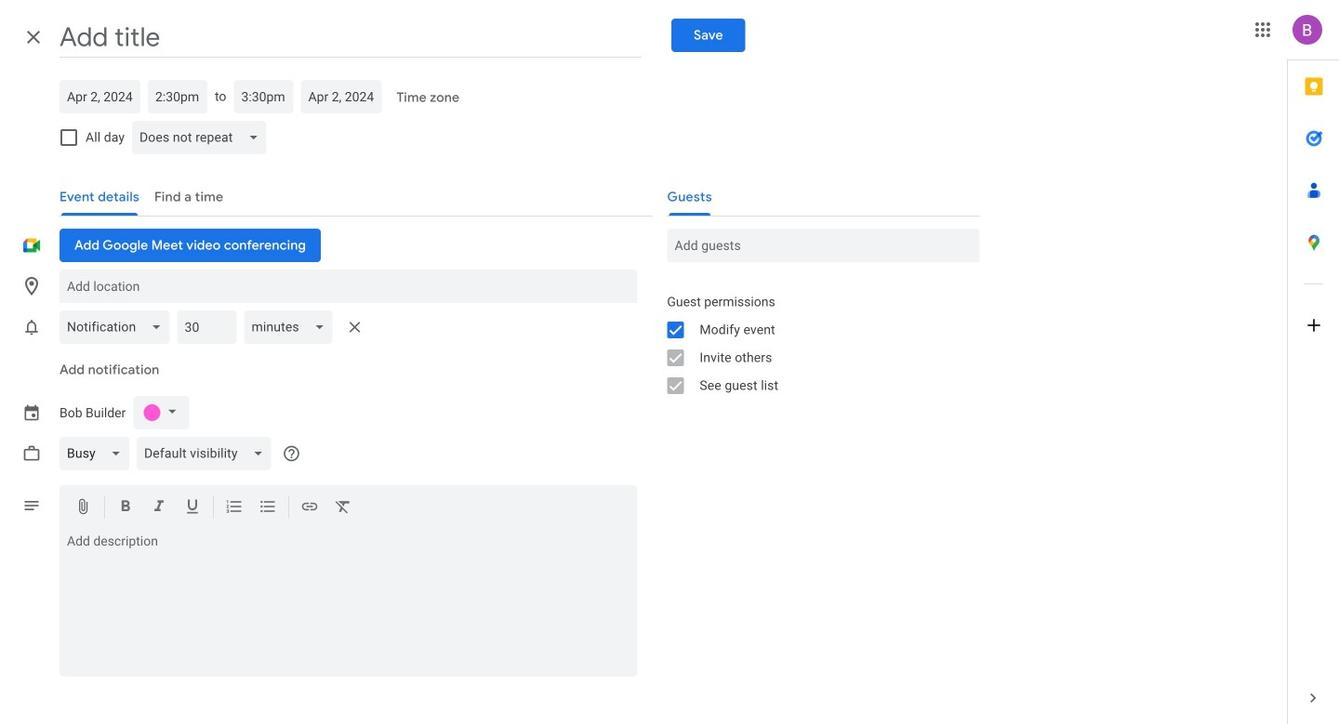 Task type: locate. For each thing, give the bounding box(es) containing it.
End time text field
[[241, 80, 286, 114]]

Start time text field
[[155, 80, 200, 114]]

group
[[653, 288, 980, 400]]

Minutes in advance for notification number field
[[185, 311, 229, 344]]

bulleted list image
[[259, 498, 277, 520]]

None field
[[132, 115, 274, 160], [60, 305, 177, 350], [244, 305, 340, 350], [60, 432, 137, 476], [137, 432, 279, 476], [132, 115, 274, 160], [60, 305, 177, 350], [244, 305, 340, 350], [60, 432, 137, 476], [137, 432, 279, 476]]

Add location text field
[[67, 270, 630, 303]]

remove formatting image
[[334, 498, 353, 520]]

bold image
[[116, 498, 135, 520]]

insert link image
[[301, 498, 319, 520]]

tab list
[[1289, 60, 1340, 673]]

End date text field
[[308, 80, 374, 114]]

formatting options toolbar
[[60, 486, 638, 531]]

Title text field
[[60, 17, 642, 58]]



Task type: describe. For each thing, give the bounding box(es) containing it.
30 minutes before element
[[60, 305, 370, 350]]

Guests text field
[[675, 229, 973, 262]]

italic image
[[150, 498, 168, 520]]

underline image
[[183, 498, 202, 520]]

numbered list image
[[225, 498, 244, 520]]

Start date text field
[[67, 80, 133, 114]]

Description text field
[[60, 534, 638, 674]]



Task type: vqa. For each thing, say whether or not it's contained in the screenshot.
the leftmost 9
no



